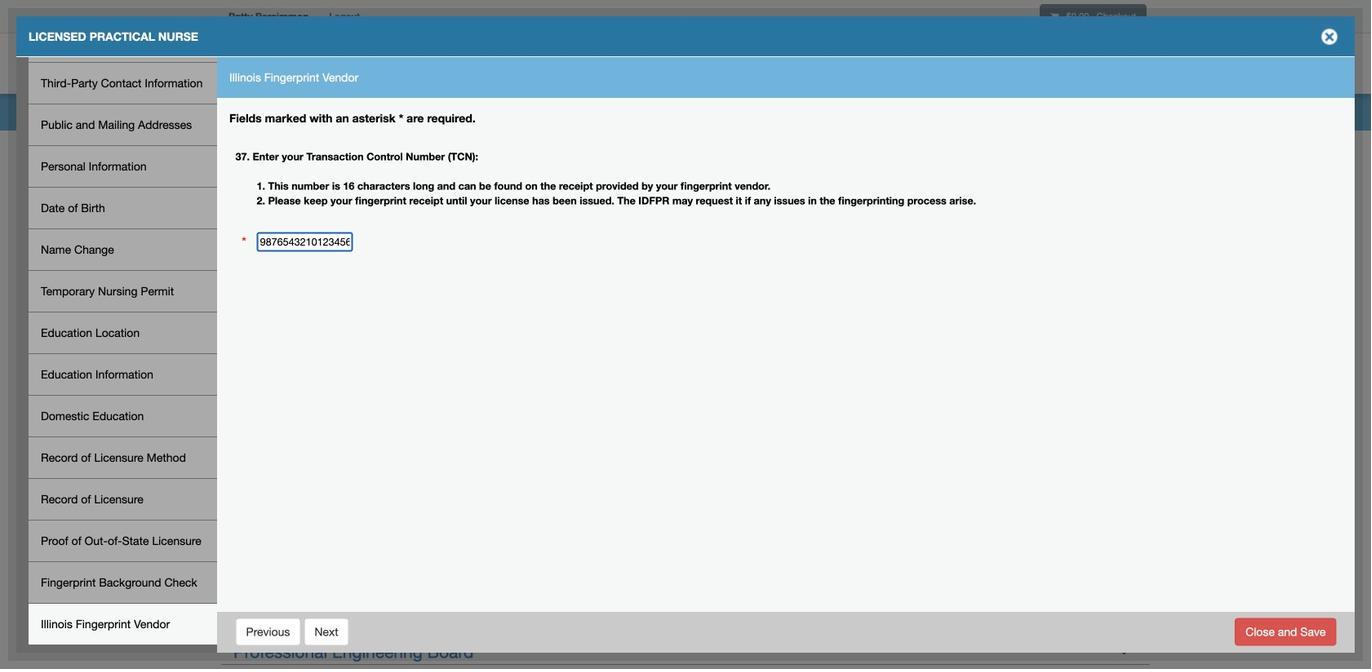 Task type: locate. For each thing, give the bounding box(es) containing it.
None button
[[235, 618, 301, 646], [304, 618, 349, 646], [1235, 618, 1336, 646], [235, 618, 301, 646], [304, 618, 349, 646], [1235, 618, 1336, 646]]

illinois department of financial and professional regulation image
[[220, 37, 593, 89]]

None text field
[[257, 232, 353, 252]]



Task type: vqa. For each thing, say whether or not it's contained in the screenshot.
Illinois Department of Financial and Professional Regulation image
yes



Task type: describe. For each thing, give the bounding box(es) containing it.
shopping cart image
[[1050, 12, 1059, 21]]

chevron down image
[[1116, 640, 1133, 657]]

close window image
[[1316, 24, 1343, 50]]



